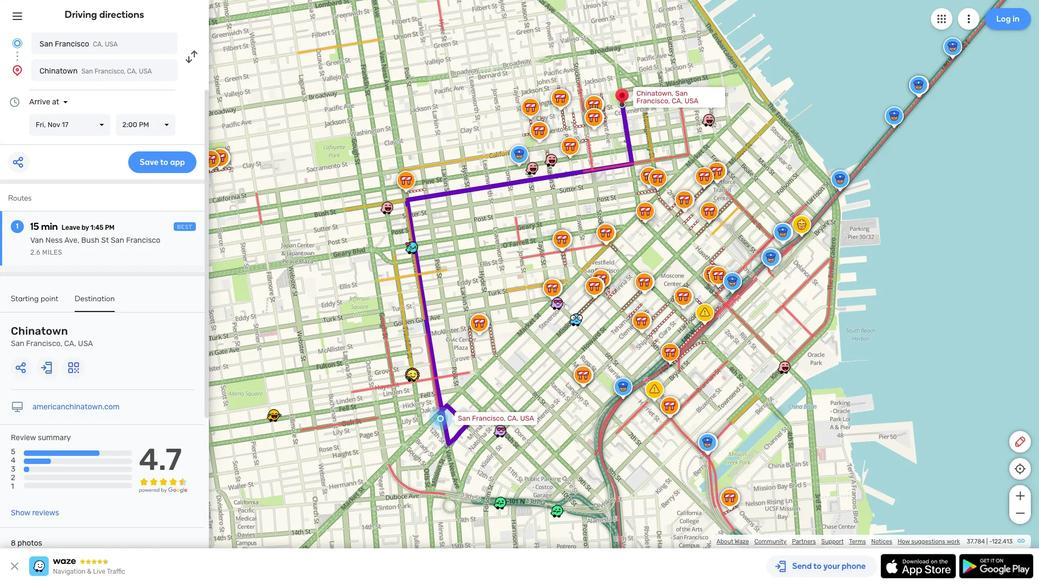 Task type: describe. For each thing, give the bounding box(es) containing it.
zoom out image
[[1014, 508, 1028, 521]]

&
[[87, 569, 92, 576]]

2:00 pm
[[122, 121, 149, 129]]

arrive at
[[29, 97, 59, 107]]

computer image
[[11, 401, 24, 414]]

0 vertical spatial chinatown
[[40, 67, 78, 76]]

directions
[[99, 9, 144, 21]]

driving
[[65, 9, 97, 21]]

how suggestions work link
[[898, 539, 961, 546]]

zoom in image
[[1014, 490, 1028, 503]]

van
[[30, 236, 44, 245]]

chinatown,
[[637, 89, 674, 97]]

navigation
[[53, 569, 86, 576]]

review
[[11, 434, 36, 443]]

starting
[[11, 295, 39, 304]]

show reviews
[[11, 509, 59, 518]]

traffic
[[107, 569, 125, 576]]

nov
[[48, 121, 60, 129]]

location image
[[11, 64, 24, 77]]

review summary
[[11, 434, 71, 443]]

work
[[947, 539, 961, 546]]

chinatown inside chinatown san francisco, ca, usa
[[11, 325, 68, 338]]

ca, inside chinatown, san francisco, ca, usa
[[672, 97, 683, 105]]

-
[[990, 539, 993, 546]]

fri, nov 17
[[36, 121, 68, 129]]

partners
[[793, 539, 817, 546]]

2:00
[[122, 121, 137, 129]]

current location image
[[11, 37, 24, 50]]

community
[[755, 539, 787, 546]]

clock image
[[8, 96, 21, 109]]

about
[[717, 539, 734, 546]]

san francisco ca, usa
[[40, 40, 118, 49]]

2
[[11, 474, 15, 483]]

leave
[[62, 224, 80, 232]]

5
[[11, 448, 15, 457]]

summary
[[38, 434, 71, 443]]

waze
[[735, 539, 750, 546]]

17
[[62, 121, 68, 129]]

miles
[[42, 249, 62, 257]]

destination button
[[75, 295, 115, 313]]

driving directions
[[65, 9, 144, 21]]

37.784 | -122.413
[[968, 539, 1013, 546]]

1 horizontal spatial 1
[[16, 222, 19, 231]]

x image
[[8, 561, 21, 574]]

st
[[101, 236, 109, 245]]

point
[[41, 295, 59, 304]]

san francisco, ca, usa
[[458, 415, 535, 423]]

pm inside list box
[[139, 121, 149, 129]]

arrive
[[29, 97, 50, 107]]

notices
[[872, 539, 893, 546]]

reviews
[[32, 509, 59, 518]]

2:00 pm list box
[[116, 114, 175, 136]]

routes
[[8, 194, 32, 203]]

link image
[[1018, 537, 1026, 546]]

how
[[898, 539, 911, 546]]



Task type: vqa. For each thing, say whether or not it's contained in the screenshot.
the rightmost PM
yes



Task type: locate. For each thing, give the bounding box(es) containing it.
chinatown up at
[[40, 67, 78, 76]]

pm right 2:00
[[139, 121, 149, 129]]

live
[[93, 569, 106, 576]]

1 horizontal spatial pm
[[139, 121, 149, 129]]

support link
[[822, 539, 844, 546]]

8
[[11, 540, 16, 549]]

terms
[[850, 539, 867, 546]]

usa inside san francisco ca, usa
[[105, 41, 118, 48]]

0 horizontal spatial francisco
[[55, 40, 89, 49]]

fri,
[[36, 121, 46, 129]]

destination
[[75, 295, 115, 304]]

ca,
[[93, 41, 103, 48], [127, 68, 137, 75], [672, 97, 683, 105], [64, 340, 76, 349], [508, 415, 519, 423]]

min
[[41, 221, 58, 233]]

122.413
[[993, 539, 1013, 546]]

francisco inside van ness ave, bush st san francisco 2.6 miles
[[126, 236, 161, 245]]

chinatown
[[40, 67, 78, 76], [11, 325, 68, 338]]

about waze community partners support terms notices how suggestions work
[[717, 539, 961, 546]]

0 vertical spatial 1
[[16, 222, 19, 231]]

1:45
[[91, 224, 104, 232]]

by
[[82, 224, 89, 232]]

terms link
[[850, 539, 867, 546]]

2.6
[[30, 249, 40, 257]]

starting point button
[[11, 295, 59, 311]]

san
[[40, 40, 53, 49], [81, 68, 93, 75], [676, 89, 688, 97], [111, 236, 124, 245], [11, 340, 24, 349], [458, 415, 471, 423]]

usa
[[105, 41, 118, 48], [139, 68, 152, 75], [685, 97, 699, 105], [78, 340, 93, 349], [521, 415, 535, 423]]

chinatown, san francisco, ca, usa
[[637, 89, 699, 105]]

1 inside 5 4 3 2 1
[[11, 483, 14, 492]]

fri, nov 17 list box
[[29, 114, 110, 136]]

|
[[987, 539, 989, 546]]

15
[[30, 221, 39, 233]]

1 vertical spatial pm
[[105, 224, 115, 232]]

americanchinatown.com
[[32, 403, 120, 412]]

chinatown san francisco, ca, usa down point
[[11, 325, 93, 349]]

ca, inside san francisco ca, usa
[[93, 41, 103, 48]]

san inside chinatown, san francisco, ca, usa
[[676, 89, 688, 97]]

5 4 3 2 1
[[11, 448, 16, 492]]

chinatown down starting point button
[[11, 325, 68, 338]]

best
[[177, 224, 193, 231]]

notices link
[[872, 539, 893, 546]]

1 horizontal spatial francisco
[[126, 236, 161, 245]]

bush
[[81, 236, 99, 245]]

francisco, inside chinatown, san francisco, ca, usa
[[637, 97, 671, 105]]

starting point
[[11, 295, 59, 304]]

about waze link
[[717, 539, 750, 546]]

1 vertical spatial chinatown
[[11, 325, 68, 338]]

support
[[822, 539, 844, 546]]

15 min leave by 1:45 pm
[[30, 221, 115, 233]]

4
[[11, 457, 16, 466]]

1 left 15
[[16, 222, 19, 231]]

francisco down the driving
[[55, 40, 89, 49]]

1
[[16, 222, 19, 231], [11, 483, 14, 492]]

pm inside 15 min leave by 1:45 pm
[[105, 224, 115, 232]]

pm
[[139, 121, 149, 129], [105, 224, 115, 232]]

van ness ave, bush st san francisco 2.6 miles
[[30, 236, 161, 257]]

1 vertical spatial francisco
[[126, 236, 161, 245]]

americanchinatown.com link
[[32, 403, 120, 412]]

partners link
[[793, 539, 817, 546]]

navigation & live traffic
[[53, 569, 125, 576]]

0 vertical spatial pm
[[139, 121, 149, 129]]

photos
[[18, 540, 42, 549]]

3
[[11, 465, 15, 475]]

chinatown san francisco, ca, usa
[[40, 67, 152, 76], [11, 325, 93, 349]]

1 down 3 at the bottom left of page
[[11, 483, 14, 492]]

0 vertical spatial chinatown san francisco, ca, usa
[[40, 67, 152, 76]]

chinatown san francisco, ca, usa down san francisco ca, usa
[[40, 67, 152, 76]]

usa inside chinatown, san francisco, ca, usa
[[685, 97, 699, 105]]

community link
[[755, 539, 787, 546]]

ness
[[45, 236, 63, 245]]

1 vertical spatial chinatown san francisco, ca, usa
[[11, 325, 93, 349]]

pencil image
[[1015, 436, 1028, 449]]

ave,
[[64, 236, 79, 245]]

1 vertical spatial 1
[[11, 483, 14, 492]]

francisco
[[55, 40, 89, 49], [126, 236, 161, 245]]

san inside van ness ave, bush st san francisco 2.6 miles
[[111, 236, 124, 245]]

0 vertical spatial francisco
[[55, 40, 89, 49]]

francisco,
[[95, 68, 126, 75], [637, 97, 671, 105], [26, 340, 62, 349], [472, 415, 506, 423]]

suggestions
[[912, 539, 946, 546]]

4.7
[[139, 443, 182, 478]]

pm right 1:45
[[105, 224, 115, 232]]

37.784
[[968, 539, 986, 546]]

francisco right st
[[126, 236, 161, 245]]

8 photos
[[11, 540, 42, 549]]

at
[[52, 97, 59, 107]]

0 horizontal spatial pm
[[105, 224, 115, 232]]

0 horizontal spatial 1
[[11, 483, 14, 492]]

show
[[11, 509, 30, 518]]



